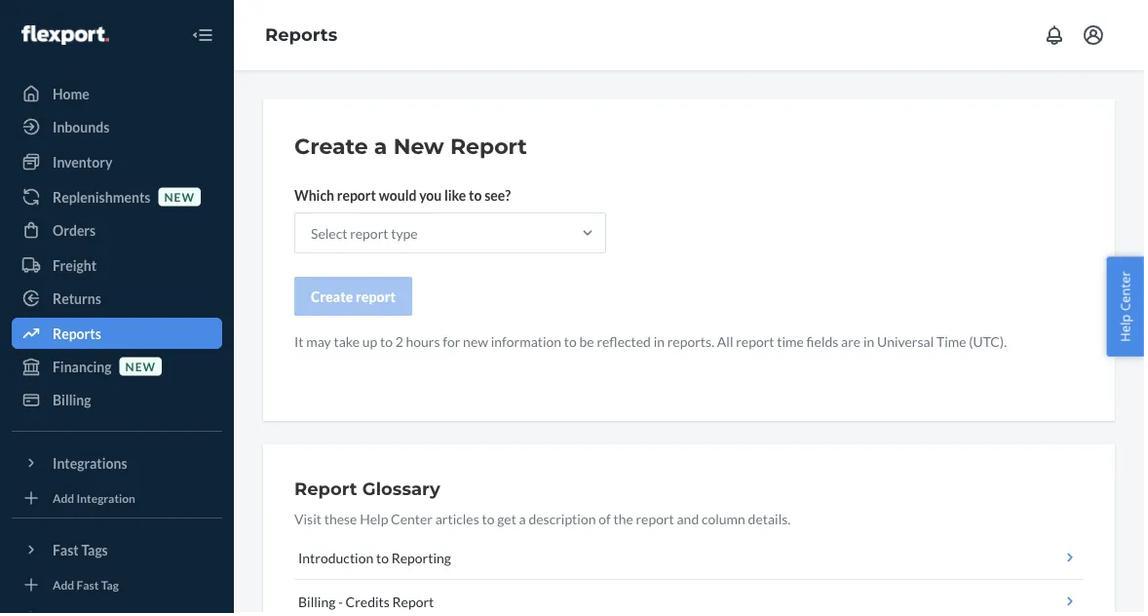 Task type: describe. For each thing, give the bounding box(es) containing it.
create a new report
[[294, 133, 527, 159]]

these
[[324, 510, 357, 527]]

billing - credits report button
[[294, 580, 1084, 613]]

tags
[[81, 541, 108, 558]]

time
[[777, 333, 804, 349]]

1 vertical spatial reports link
[[12, 318, 222, 349]]

create for create a new report
[[294, 133, 368, 159]]

information
[[491, 333, 562, 349]]

the
[[614, 510, 633, 527]]

1 vertical spatial new
[[463, 333, 488, 349]]

all
[[717, 333, 734, 349]]

reporting
[[392, 549, 451, 566]]

which report would you like to see?
[[294, 187, 511, 203]]

reflected
[[597, 333, 651, 349]]

fields
[[807, 333, 839, 349]]

1 horizontal spatial reports
[[265, 24, 337, 45]]

fast inside dropdown button
[[53, 541, 79, 558]]

report for select
[[350, 225, 388, 241]]

flexport logo image
[[21, 25, 109, 45]]

integrations button
[[12, 447, 222, 479]]

report right all
[[736, 333, 775, 349]]

new for financing
[[125, 359, 156, 373]]

1 vertical spatial help
[[360, 510, 388, 527]]

help center
[[1117, 271, 1134, 342]]

center inside button
[[1117, 271, 1134, 311]]

inventory
[[53, 154, 112, 170]]

report for which
[[337, 187, 376, 203]]

1 horizontal spatial a
[[519, 510, 526, 527]]

credits
[[346, 593, 390, 610]]

select report type
[[311, 225, 418, 241]]

create report
[[311, 288, 396, 305]]

introduction to reporting button
[[294, 536, 1084, 580]]

new
[[393, 133, 444, 159]]

open notifications image
[[1043, 23, 1066, 47]]

type
[[391, 225, 418, 241]]

would
[[379, 187, 417, 203]]

tag
[[101, 577, 119, 592]]

column
[[702, 510, 746, 527]]

be
[[580, 333, 594, 349]]

add for add fast tag
[[53, 577, 74, 592]]

report right the
[[636, 510, 674, 527]]

1 in from the left
[[654, 333, 665, 349]]

(utc).
[[969, 333, 1007, 349]]

billing link
[[12, 384, 222, 415]]

and
[[677, 510, 699, 527]]

add integration
[[53, 491, 135, 505]]

1 vertical spatial center
[[391, 510, 433, 527]]

time
[[937, 333, 967, 349]]

reports inside reports link
[[53, 325, 101, 342]]

which
[[294, 187, 334, 203]]

home
[[53, 85, 90, 102]]

for
[[443, 333, 460, 349]]

hours
[[406, 333, 440, 349]]

create for create report
[[311, 288, 353, 305]]

new for replenishments
[[164, 190, 195, 204]]

report glossary
[[294, 478, 440, 499]]

to left 2
[[380, 333, 393, 349]]



Task type: locate. For each thing, give the bounding box(es) containing it.
visit
[[294, 510, 322, 527]]

inbounds link
[[12, 111, 222, 142]]

1 horizontal spatial reports link
[[265, 24, 337, 45]]

0 horizontal spatial help
[[360, 510, 388, 527]]

may
[[306, 333, 331, 349]]

create report button
[[294, 277, 412, 316]]

report inside button
[[356, 288, 396, 305]]

1 horizontal spatial help
[[1117, 314, 1134, 342]]

close navigation image
[[191, 23, 214, 47]]

2 add from the top
[[53, 577, 74, 592]]

introduction
[[298, 549, 374, 566]]

are
[[841, 333, 861, 349]]

create up the may
[[311, 288, 353, 305]]

report
[[337, 187, 376, 203], [350, 225, 388, 241], [356, 288, 396, 305], [736, 333, 775, 349], [636, 510, 674, 527]]

0 horizontal spatial reports
[[53, 325, 101, 342]]

0 vertical spatial new
[[164, 190, 195, 204]]

center
[[1117, 271, 1134, 311], [391, 510, 433, 527]]

fast tags
[[53, 541, 108, 558]]

0 horizontal spatial new
[[125, 359, 156, 373]]

1 vertical spatial report
[[294, 478, 357, 499]]

billing for billing - credits report
[[298, 593, 336, 610]]

add down the fast tags
[[53, 577, 74, 592]]

orders link
[[12, 214, 222, 246]]

fast left tags
[[53, 541, 79, 558]]

returns
[[53, 290, 101, 307]]

fast
[[53, 541, 79, 558], [77, 577, 99, 592]]

articles
[[435, 510, 479, 527]]

0 vertical spatial billing
[[53, 391, 91, 408]]

reports.
[[667, 333, 715, 349]]

add inside add integration link
[[53, 491, 74, 505]]

orders
[[53, 222, 96, 238]]

2 in from the left
[[864, 333, 875, 349]]

create inside create report button
[[311, 288, 353, 305]]

-
[[338, 593, 343, 610]]

1 vertical spatial a
[[519, 510, 526, 527]]

1 horizontal spatial in
[[864, 333, 875, 349]]

report left the type
[[350, 225, 388, 241]]

0 horizontal spatial report
[[294, 478, 357, 499]]

1 vertical spatial billing
[[298, 593, 336, 610]]

billing
[[53, 391, 91, 408], [298, 593, 336, 610]]

reports
[[265, 24, 337, 45], [53, 325, 101, 342]]

create
[[294, 133, 368, 159], [311, 288, 353, 305]]

billing left -
[[298, 593, 336, 610]]

it may take up to 2 hours for new information to be reflected in reports. all report time fields are in universal time (utc).
[[294, 333, 1007, 349]]

2 vertical spatial new
[[125, 359, 156, 373]]

take
[[334, 333, 360, 349]]

0 vertical spatial fast
[[53, 541, 79, 558]]

1 horizontal spatial report
[[392, 593, 434, 610]]

of
[[599, 510, 611, 527]]

create up which
[[294, 133, 368, 159]]

report up the these
[[294, 478, 357, 499]]

open account menu image
[[1082, 23, 1105, 47]]

add fast tag link
[[12, 573, 222, 597]]

details.
[[748, 510, 791, 527]]

add left integration
[[53, 491, 74, 505]]

1 horizontal spatial center
[[1117, 271, 1134, 311]]

in right are
[[864, 333, 875, 349]]

2 vertical spatial report
[[392, 593, 434, 610]]

freight
[[53, 257, 97, 273]]

new
[[164, 190, 195, 204], [463, 333, 488, 349], [125, 359, 156, 373]]

help center button
[[1107, 257, 1144, 357]]

help inside button
[[1117, 314, 1134, 342]]

2 horizontal spatial new
[[463, 333, 488, 349]]

inventory link
[[12, 146, 222, 177]]

report for billing - credits report
[[392, 593, 434, 610]]

a right get
[[519, 510, 526, 527]]

add inside add fast tag link
[[53, 577, 74, 592]]

fast left tag
[[77, 577, 99, 592]]

report
[[450, 133, 527, 159], [294, 478, 357, 499], [392, 593, 434, 610]]

0 horizontal spatial in
[[654, 333, 665, 349]]

to left get
[[482, 510, 495, 527]]

0 vertical spatial help
[[1117, 314, 1134, 342]]

add for add integration
[[53, 491, 74, 505]]

visit these help center articles to get a description of the report and column details.
[[294, 510, 791, 527]]

2
[[395, 333, 403, 349]]

0 vertical spatial create
[[294, 133, 368, 159]]

report for create a new report
[[450, 133, 527, 159]]

integrations
[[53, 455, 127, 471]]

billing inside billing - credits report button
[[298, 593, 336, 610]]

see?
[[485, 187, 511, 203]]

0 horizontal spatial center
[[391, 510, 433, 527]]

0 vertical spatial center
[[1117, 271, 1134, 311]]

returns link
[[12, 283, 222, 314]]

0 vertical spatial reports
[[265, 24, 337, 45]]

1 add from the top
[[53, 491, 74, 505]]

new up orders link
[[164, 190, 195, 204]]

1 vertical spatial fast
[[77, 577, 99, 592]]

0 horizontal spatial a
[[374, 133, 387, 159]]

to
[[469, 187, 482, 203], [380, 333, 393, 349], [564, 333, 577, 349], [482, 510, 495, 527], [376, 549, 389, 566]]

0 vertical spatial add
[[53, 491, 74, 505]]

home link
[[12, 78, 222, 109]]

0 vertical spatial report
[[450, 133, 527, 159]]

freight link
[[12, 250, 222, 281]]

report up up
[[356, 288, 396, 305]]

0 vertical spatial reports link
[[265, 24, 337, 45]]

universal
[[877, 333, 934, 349]]

integration
[[77, 491, 135, 505]]

up
[[362, 333, 377, 349]]

to inside button
[[376, 549, 389, 566]]

reports link
[[265, 24, 337, 45], [12, 318, 222, 349]]

help
[[1117, 314, 1134, 342], [360, 510, 388, 527]]

like
[[444, 187, 466, 203]]

to left reporting
[[376, 549, 389, 566]]

replenishments
[[53, 189, 151, 205]]

new up billing link in the bottom left of the page
[[125, 359, 156, 373]]

you
[[419, 187, 442, 203]]

0 horizontal spatial billing
[[53, 391, 91, 408]]

report inside button
[[392, 593, 434, 610]]

new right for
[[463, 333, 488, 349]]

add integration link
[[12, 486, 222, 510]]

fast tags button
[[12, 534, 222, 565]]

1 horizontal spatial billing
[[298, 593, 336, 610]]

1 vertical spatial create
[[311, 288, 353, 305]]

report down reporting
[[392, 593, 434, 610]]

financing
[[53, 358, 112, 375]]

introduction to reporting
[[298, 549, 451, 566]]

add
[[53, 491, 74, 505], [53, 577, 74, 592]]

0 vertical spatial a
[[374, 133, 387, 159]]

1 vertical spatial add
[[53, 577, 74, 592]]

report up see?
[[450, 133, 527, 159]]

inbounds
[[53, 118, 109, 135]]

billing down financing
[[53, 391, 91, 408]]

a
[[374, 133, 387, 159], [519, 510, 526, 527]]

to left the be
[[564, 333, 577, 349]]

report for create
[[356, 288, 396, 305]]

in left reports.
[[654, 333, 665, 349]]

billing - credits report
[[298, 593, 434, 610]]

1 horizontal spatial new
[[164, 190, 195, 204]]

glossary
[[362, 478, 440, 499]]

it
[[294, 333, 304, 349]]

to right like
[[469, 187, 482, 203]]

report up select report type
[[337, 187, 376, 203]]

2 horizontal spatial report
[[450, 133, 527, 159]]

get
[[497, 510, 517, 527]]

billing inside billing link
[[53, 391, 91, 408]]

a left new at the top of the page
[[374, 133, 387, 159]]

1 vertical spatial reports
[[53, 325, 101, 342]]

select
[[311, 225, 347, 241]]

billing for billing
[[53, 391, 91, 408]]

add fast tag
[[53, 577, 119, 592]]

in
[[654, 333, 665, 349], [864, 333, 875, 349]]

0 horizontal spatial reports link
[[12, 318, 222, 349]]

description
[[529, 510, 596, 527]]



Task type: vqa. For each thing, say whether or not it's contained in the screenshot.
leftmost Help
yes



